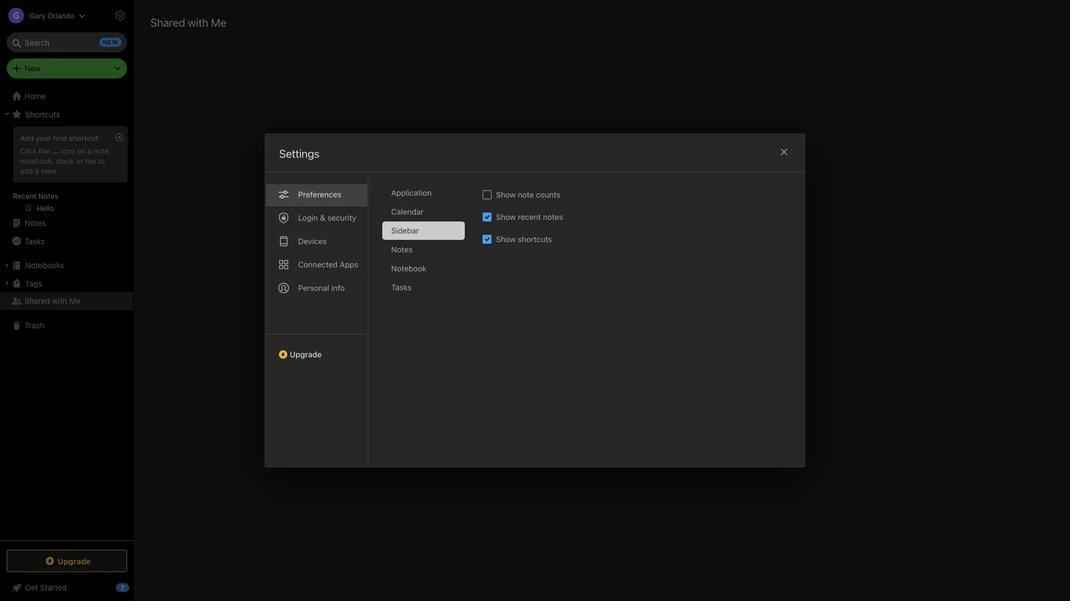 Task type: vqa. For each thing, say whether or not it's contained in the screenshot.
TODAY
no



Task type: describe. For each thing, give the bounding box(es) containing it.
click
[[20, 147, 37, 155]]

calendar
[[391, 207, 424, 217]]

tag
[[85, 157, 96, 165]]

tags button
[[0, 275, 133, 293]]

tab list for show note counts
[[382, 184, 474, 468]]

security
[[328, 213, 356, 223]]

Search text field
[[14, 32, 119, 52]]

click the ...
[[20, 147, 59, 155]]

tasks inside tab
[[391, 283, 412, 292]]

stack
[[56, 157, 74, 165]]

new
[[25, 64, 41, 73]]

devices
[[298, 237, 327, 246]]

notes
[[543, 213, 563, 222]]

login & security
[[298, 213, 356, 223]]

notes inside group
[[38, 192, 58, 200]]

1 horizontal spatial with
[[188, 16, 208, 29]]

preferences
[[298, 190, 341, 199]]

to
[[98, 157, 105, 165]]

Show note counts checkbox
[[483, 191, 492, 200]]

notes tab
[[382, 241, 465, 259]]

login
[[298, 213, 318, 223]]

shared with me inside "tree"
[[25, 297, 80, 306]]

notes inside notes tab
[[391, 245, 413, 254]]

add
[[20, 134, 34, 142]]

sidebar
[[391, 226, 419, 235]]

0 horizontal spatial with
[[52, 297, 67, 306]]

here.
[[41, 167, 58, 175]]

notebooks
[[25, 261, 64, 270]]

note,
[[94, 147, 111, 155]]

personal info
[[298, 284, 345, 293]]

shortcut
[[69, 134, 98, 142]]

recent
[[13, 192, 36, 200]]

tasks tab
[[382, 279, 465, 297]]

on
[[77, 147, 86, 155]]

1 vertical spatial shared
[[25, 297, 50, 306]]

show note counts
[[496, 190, 560, 200]]

info
[[331, 284, 345, 293]]

icon
[[61, 147, 75, 155]]

0 horizontal spatial upgrade
[[58, 557, 91, 566]]

personal
[[298, 284, 329, 293]]

trash link
[[0, 317, 133, 335]]

...
[[52, 147, 59, 155]]

shortcuts
[[25, 110, 60, 119]]

it
[[35, 167, 39, 175]]

Show recent notes checkbox
[[483, 213, 492, 222]]

your
[[36, 134, 51, 142]]

home link
[[0, 88, 134, 105]]

1 horizontal spatial shared with me
[[150, 16, 226, 29]]

upgrade button inside tab list
[[265, 334, 368, 364]]

shared with me element
[[134, 0, 1070, 602]]

new button
[[7, 59, 127, 79]]

shared with me link
[[0, 293, 133, 310]]



Task type: locate. For each thing, give the bounding box(es) containing it.
or
[[76, 157, 83, 165]]

shared right settings "image"
[[150, 16, 185, 29]]

settings
[[279, 147, 320, 160]]

notebook tab
[[382, 260, 465, 278]]

tags
[[25, 279, 42, 288]]

show recent notes
[[496, 213, 563, 222]]

0 vertical spatial tasks
[[25, 237, 45, 246]]

show right show recent notes option
[[496, 213, 516, 222]]

expand tags image
[[3, 279, 12, 288]]

me
[[211, 16, 226, 29], [69, 297, 80, 306]]

0 horizontal spatial tab list
[[265, 173, 368, 468]]

show for show shortcuts
[[496, 235, 516, 244]]

home
[[25, 92, 46, 101]]

note
[[518, 190, 534, 200]]

tasks inside button
[[25, 237, 45, 246]]

tree
[[0, 88, 134, 541]]

1 vertical spatial show
[[496, 213, 516, 222]]

settings image
[[114, 9, 127, 22]]

the
[[39, 147, 50, 155]]

show for show recent notes
[[496, 213, 516, 222]]

1 horizontal spatial me
[[211, 16, 226, 29]]

tasks down the 'notebook'
[[391, 283, 412, 292]]

1 horizontal spatial tasks
[[391, 283, 412, 292]]

tasks up notebooks in the left of the page
[[25, 237, 45, 246]]

shared
[[150, 16, 185, 29], [25, 297, 50, 306]]

first
[[53, 134, 67, 142]]

0 horizontal spatial shared
[[25, 297, 50, 306]]

Show shortcuts checkbox
[[483, 235, 492, 244]]

tasks
[[25, 237, 45, 246], [391, 283, 412, 292]]

0 vertical spatial notes
[[38, 192, 58, 200]]

apps
[[340, 260, 358, 269]]

notebook,
[[20, 157, 54, 165]]

calendar tab
[[382, 203, 465, 221]]

tree containing home
[[0, 88, 134, 541]]

1 vertical spatial shared with me
[[25, 297, 80, 306]]

1 vertical spatial upgrade button
[[7, 551, 127, 573]]

shared down tags
[[25, 297, 50, 306]]

&
[[320, 213, 325, 223]]

2 vertical spatial notes
[[391, 245, 413, 254]]

recent notes
[[13, 192, 58, 200]]

recent
[[518, 213, 541, 222]]

add your first shortcut
[[20, 134, 98, 142]]

with
[[188, 16, 208, 29], [52, 297, 67, 306]]

close image
[[777, 145, 791, 159]]

a
[[88, 147, 92, 155]]

shortcuts button
[[0, 105, 133, 123]]

0 vertical spatial shared with me
[[150, 16, 226, 29]]

counts
[[536, 190, 560, 200]]

1 vertical spatial tasks
[[391, 283, 412, 292]]

show shortcuts
[[496, 235, 552, 244]]

shared with me
[[150, 16, 226, 29], [25, 297, 80, 306]]

trash
[[25, 321, 44, 331]]

notes down recent notes
[[25, 219, 46, 228]]

0 horizontal spatial tasks
[[25, 237, 45, 246]]

application
[[391, 188, 432, 198]]

tasks button
[[0, 232, 133, 250]]

upgrade
[[290, 350, 322, 359], [58, 557, 91, 566]]

notebooks link
[[0, 257, 133, 275]]

expand notebooks image
[[3, 261, 12, 270]]

show for show note counts
[[496, 190, 516, 200]]

tab list containing application
[[382, 184, 474, 468]]

None search field
[[14, 32, 119, 52]]

1 horizontal spatial shared
[[150, 16, 185, 29]]

group containing add your first shortcut
[[0, 123, 133, 219]]

notes right recent
[[38, 192, 58, 200]]

show right show note counts 'option'
[[496, 190, 516, 200]]

icon on a note, notebook, stack or tag to add it here.
[[20, 147, 111, 175]]

2 vertical spatial show
[[496, 235, 516, 244]]

notes link
[[0, 215, 133, 232]]

upgrade button
[[265, 334, 368, 364], [7, 551, 127, 573]]

0 horizontal spatial upgrade button
[[7, 551, 127, 573]]

connected
[[298, 260, 338, 269]]

0 vertical spatial upgrade
[[290, 350, 322, 359]]

shortcuts
[[518, 235, 552, 244]]

0 horizontal spatial shared with me
[[25, 297, 80, 306]]

notes inside notes link
[[25, 219, 46, 228]]

1 vertical spatial with
[[52, 297, 67, 306]]

connected apps
[[298, 260, 358, 269]]

1 show from the top
[[496, 190, 516, 200]]

1 horizontal spatial tab list
[[382, 184, 474, 468]]

0 vertical spatial upgrade button
[[265, 334, 368, 364]]

notebook
[[391, 264, 426, 273]]

notes
[[38, 192, 58, 200], [25, 219, 46, 228], [391, 245, 413, 254]]

3 show from the top
[[496, 235, 516, 244]]

notes down "sidebar"
[[391, 245, 413, 254]]

0 horizontal spatial me
[[69, 297, 80, 306]]

1 vertical spatial me
[[69, 297, 80, 306]]

2 show from the top
[[496, 213, 516, 222]]

tab list containing preferences
[[265, 173, 368, 468]]

tab list for calendar
[[265, 173, 368, 468]]

group
[[0, 123, 133, 219]]

tab list
[[265, 173, 368, 468], [382, 184, 474, 468]]

add
[[20, 167, 33, 175]]

0 vertical spatial with
[[188, 16, 208, 29]]

show
[[496, 190, 516, 200], [496, 213, 516, 222], [496, 235, 516, 244]]

1 horizontal spatial upgrade
[[290, 350, 322, 359]]

application tab
[[382, 184, 465, 202]]

0 vertical spatial shared
[[150, 16, 185, 29]]

1 vertical spatial notes
[[25, 219, 46, 228]]

show right show shortcuts checkbox
[[496, 235, 516, 244]]

sidebar tab
[[382, 222, 465, 240]]

0 vertical spatial me
[[211, 16, 226, 29]]

1 horizontal spatial upgrade button
[[265, 334, 368, 364]]

0 vertical spatial show
[[496, 190, 516, 200]]

1 vertical spatial upgrade
[[58, 557, 91, 566]]



